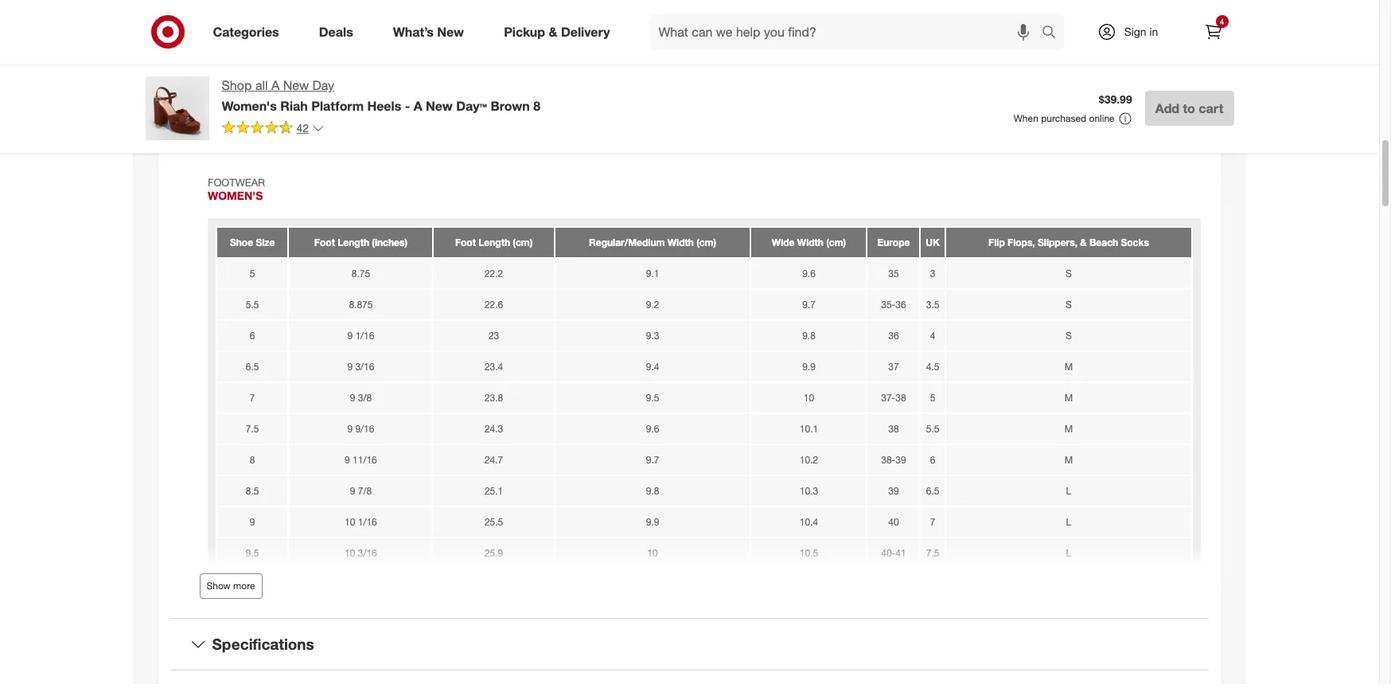 Task type: vqa. For each thing, say whether or not it's contained in the screenshot.
ADD TO CART
yes



Task type: locate. For each thing, give the bounding box(es) containing it.
0 vertical spatial a
[[272, 77, 280, 93]]

shop
[[222, 77, 252, 93]]

sign in
[[1125, 25, 1159, 38]]

riah
[[281, 98, 308, 114]]

brown
[[491, 98, 530, 114]]

shop all a new day women's riah platform heels - a new day™ brown 8
[[222, 77, 541, 114]]

new right what's
[[437, 24, 464, 39]]

search button
[[1035, 14, 1073, 53]]

2 vertical spatial new
[[426, 98, 453, 114]]

new up riah
[[283, 77, 309, 93]]

heels
[[367, 98, 402, 114]]

new
[[437, 24, 464, 39], [283, 77, 309, 93], [426, 98, 453, 114]]

this
[[681, 18, 713, 41]]

8
[[534, 98, 541, 114]]

show more
[[207, 580, 255, 592]]

0 horizontal spatial a
[[272, 77, 280, 93]]

about this item
[[624, 18, 756, 41]]

pickup
[[504, 24, 546, 39]]

add to cart button
[[1146, 91, 1235, 126]]

cart
[[1199, 100, 1224, 116]]

0 vertical spatial new
[[437, 24, 464, 39]]

to
[[1184, 100, 1196, 116]]

1 horizontal spatial a
[[414, 98, 423, 114]]

online
[[1090, 112, 1115, 124]]

day™
[[457, 98, 487, 114]]

-
[[405, 98, 410, 114]]

image of women's riah platform heels - a new day™ brown 8 image
[[145, 76, 209, 140]]

deals
[[319, 24, 353, 39]]

4
[[1221, 17, 1225, 26]]

new right -
[[426, 98, 453, 114]]

what's
[[393, 24, 434, 39]]

a
[[272, 77, 280, 93], [414, 98, 423, 114]]

delivery
[[561, 24, 610, 39]]

a right -
[[414, 98, 423, 114]]

size charts button
[[171, 118, 1209, 169]]

show
[[207, 580, 231, 592]]

when purchased online
[[1014, 112, 1115, 124]]

in
[[1150, 25, 1159, 38]]

a right all
[[272, 77, 280, 93]]

$39.99
[[1100, 92, 1133, 106]]

new inside "link"
[[437, 24, 464, 39]]

specifications
[[212, 635, 314, 653]]

show more button
[[199, 574, 263, 599]]

what's new
[[393, 24, 464, 39]]

what's new link
[[380, 14, 484, 49]]

categories
[[213, 24, 279, 39]]

categories link
[[199, 14, 299, 49]]



Task type: describe. For each thing, give the bounding box(es) containing it.
size charts
[[212, 134, 293, 152]]

pickup & delivery
[[504, 24, 610, 39]]

42
[[297, 121, 309, 134]]

search
[[1035, 25, 1073, 41]]

42 link
[[222, 120, 325, 138]]

all
[[256, 77, 268, 93]]

pickup & delivery link
[[491, 14, 630, 49]]

when
[[1014, 112, 1039, 124]]

sign in link
[[1084, 14, 1184, 49]]

charts
[[246, 134, 293, 152]]

more
[[233, 580, 255, 592]]

about
[[624, 18, 676, 41]]

item
[[718, 18, 756, 41]]

women's
[[222, 98, 277, 114]]

add to cart
[[1156, 100, 1224, 116]]

4 link
[[1196, 14, 1232, 49]]

&
[[549, 24, 558, 39]]

1 vertical spatial new
[[283, 77, 309, 93]]

specifications button
[[171, 619, 1209, 670]]

deals link
[[306, 14, 373, 49]]

What can we help you find? suggestions appear below search field
[[649, 14, 1046, 49]]

day
[[313, 77, 335, 93]]

purchased
[[1042, 112, 1087, 124]]

1 vertical spatial a
[[414, 98, 423, 114]]

size
[[212, 134, 242, 152]]

add
[[1156, 100, 1180, 116]]

sign
[[1125, 25, 1147, 38]]

platform
[[312, 98, 364, 114]]



